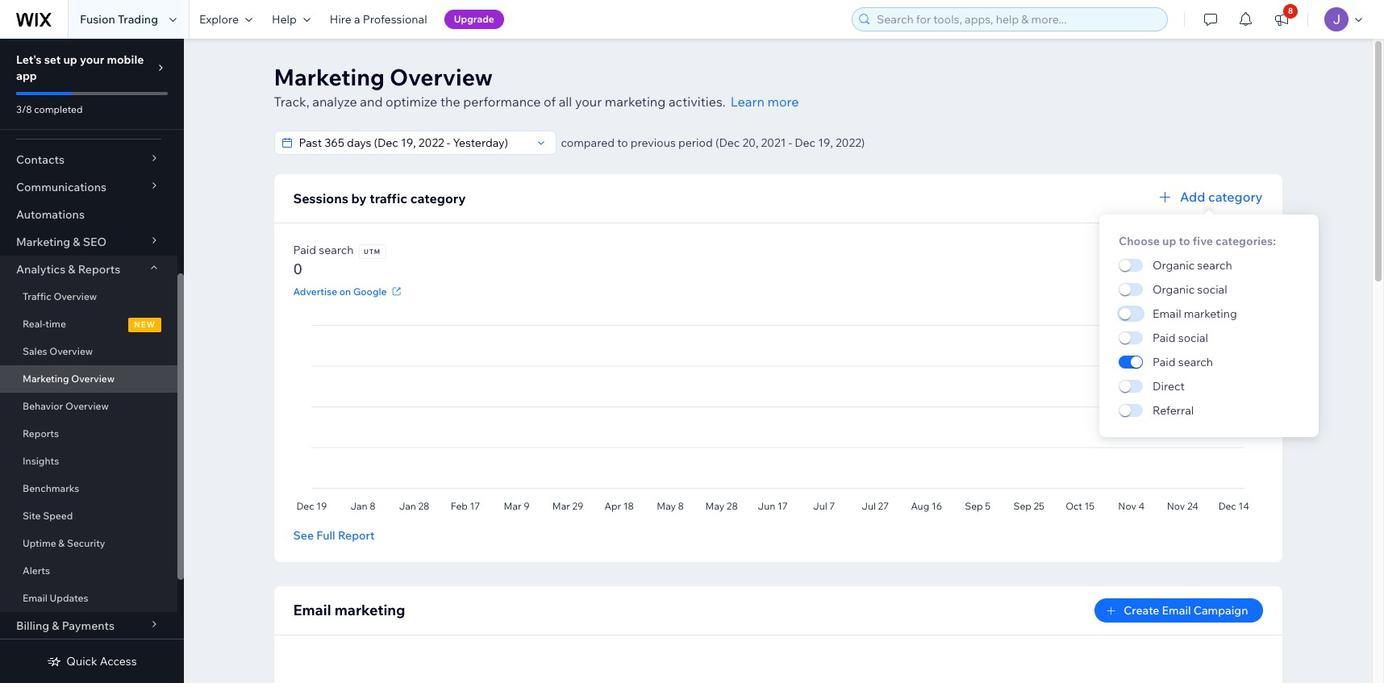 Task type: locate. For each thing, give the bounding box(es) containing it.
marketing down 'organic social'
[[1185, 307, 1238, 321]]

marketing down report
[[335, 601, 406, 620]]

1 horizontal spatial email marketing
[[1153, 307, 1238, 321]]

overview inside behavior overview link
[[65, 400, 109, 412]]

1 organic from the top
[[1153, 258, 1195, 273]]

search down five
[[1198, 258, 1233, 273]]

real-time
[[23, 318, 66, 330]]

insights link
[[0, 448, 178, 475]]

1 vertical spatial marketing
[[16, 235, 70, 249]]

organic down organic search
[[1153, 282, 1195, 297]]

your
[[80, 52, 104, 67], [575, 94, 602, 110]]

8 button
[[1265, 0, 1300, 39]]

reports down seo
[[78, 262, 120, 277]]

upgrade
[[454, 13, 495, 25]]

organic search
[[1153, 258, 1233, 273]]

advertise
[[293, 285, 337, 297]]

direct
[[1153, 379, 1185, 394]]

behavior overview link
[[0, 393, 178, 420]]

overview
[[390, 63, 493, 91], [54, 291, 97, 303], [49, 345, 93, 358], [71, 373, 115, 385], [65, 400, 109, 412]]

campaign
[[1194, 604, 1249, 618]]

overview down 'sales overview' link
[[71, 373, 115, 385]]

automations link
[[0, 201, 178, 228]]

sessions by traffic category
[[293, 190, 466, 207]]

1 horizontal spatial to
[[1180, 234, 1191, 249]]

referral
[[1153, 404, 1195, 418]]

overview inside 'sales overview' link
[[49, 345, 93, 358]]

0 horizontal spatial to
[[618, 136, 628, 150]]

0 horizontal spatial up
[[63, 52, 77, 67]]

reports inside dropdown button
[[78, 262, 120, 277]]

reports
[[78, 262, 120, 277], [23, 428, 59, 440]]

report
[[338, 529, 375, 543]]

uptime & security link
[[0, 530, 178, 558]]

marketing up previous
[[605, 94, 666, 110]]

professional
[[363, 12, 427, 27]]

marketing up analytics
[[16, 235, 70, 249]]

a
[[354, 12, 361, 27]]

social
[[1198, 282, 1228, 297], [1179, 331, 1209, 345]]

set
[[44, 52, 61, 67]]

1 horizontal spatial reports
[[78, 262, 120, 277]]

hire a professional link
[[320, 0, 437, 39]]

the
[[441, 94, 461, 110]]

overview inside marketing overview track, analyze and optimize the performance of all your marketing activities. learn more
[[390, 63, 493, 91]]

traffic
[[370, 190, 408, 207]]

email up "paid social"
[[1153, 307, 1182, 321]]

1 vertical spatial marketing
[[1185, 307, 1238, 321]]

search left utm
[[319, 243, 354, 257]]

email down alerts
[[23, 592, 48, 605]]

overview inside marketing overview link
[[71, 373, 115, 385]]

paid search down "paid social"
[[1153, 355, 1214, 370]]

0 horizontal spatial email marketing
[[293, 601, 406, 620]]

2022)
[[836, 136, 865, 150]]

organic up 'organic social'
[[1153, 258, 1195, 273]]

utm
[[364, 248, 381, 256]]

uptime & security
[[23, 538, 105, 550]]

0 vertical spatial marketing
[[274, 63, 385, 91]]

overview up the
[[390, 63, 493, 91]]

0 horizontal spatial your
[[80, 52, 104, 67]]

& right billing
[[52, 619, 59, 634]]

& down marketing & seo
[[68, 262, 76, 277]]

marketing
[[274, 63, 385, 91], [16, 235, 70, 249], [23, 373, 69, 385]]

billing & payments
[[16, 619, 115, 634]]

quick
[[66, 655, 97, 669]]

learn more link
[[731, 92, 799, 111]]

social down organic search
[[1198, 282, 1228, 297]]

overview for marketing overview track, analyze and optimize the performance of all your marketing activities. learn more
[[390, 63, 493, 91]]

None field
[[294, 132, 531, 154]]

overview down marketing overview link
[[65, 400, 109, 412]]

email marketing down 'organic social'
[[1153, 307, 1238, 321]]

email marketing
[[1153, 307, 1238, 321], [293, 601, 406, 620]]

overview up marketing overview
[[49, 345, 93, 358]]

marketing up analyze on the top left of page
[[274, 63, 385, 91]]

search down "paid social"
[[1179, 355, 1214, 370]]

sales
[[23, 345, 47, 358]]

of
[[544, 94, 556, 110]]

email right create
[[1163, 604, 1192, 618]]

quick access
[[66, 655, 137, 669]]

2 vertical spatial marketing
[[23, 373, 69, 385]]

up
[[63, 52, 77, 67], [1163, 234, 1177, 249]]

your right all
[[575, 94, 602, 110]]

your inside let's set up your mobile app
[[80, 52, 104, 67]]

2 vertical spatial marketing
[[335, 601, 406, 620]]

trading
[[118, 12, 158, 27]]

email marketing down report
[[293, 601, 406, 620]]

full
[[317, 529, 336, 543]]

contacts
[[16, 153, 65, 167]]

fusion trading
[[80, 12, 158, 27]]

marketing inside marketing overview track, analyze and optimize the performance of all your marketing activities. learn more
[[274, 63, 385, 91]]

0 vertical spatial your
[[80, 52, 104, 67]]

marketing & seo
[[16, 235, 107, 249]]

1 horizontal spatial paid search
[[1153, 355, 1214, 370]]

compared
[[561, 136, 615, 150]]

google
[[353, 285, 387, 297]]

social down 'organic social'
[[1179, 331, 1209, 345]]

security
[[67, 538, 105, 550]]

1 horizontal spatial category
[[1209, 189, 1264, 205]]

contacts button
[[0, 146, 178, 174]]

marketing & seo button
[[0, 228, 178, 256]]

and
[[360, 94, 383, 110]]

marketing inside popup button
[[16, 235, 70, 249]]

five
[[1194, 234, 1214, 249]]

0 horizontal spatial paid search
[[293, 243, 354, 257]]

up right choose
[[1163, 234, 1177, 249]]

category
[[1209, 189, 1264, 205], [411, 190, 466, 207]]

paid
[[293, 243, 316, 257], [1153, 331, 1176, 345], [1153, 355, 1176, 370]]

billing & payments button
[[0, 613, 178, 640]]

0 vertical spatial marketing
[[605, 94, 666, 110]]

& for analytics
[[68, 262, 76, 277]]

to
[[618, 136, 628, 150], [1180, 234, 1191, 249]]

see full report button
[[293, 529, 375, 543]]

category right traffic
[[411, 190, 466, 207]]

email inside sidebar element
[[23, 592, 48, 605]]

real-
[[23, 318, 45, 330]]

0 vertical spatial reports
[[78, 262, 120, 277]]

&
[[73, 235, 80, 249], [68, 262, 76, 277], [58, 538, 65, 550], [52, 619, 59, 634]]

reports up insights in the left of the page
[[23, 428, 59, 440]]

category right add
[[1209, 189, 1264, 205]]

& left seo
[[73, 235, 80, 249]]

to left previous
[[618, 136, 628, 150]]

& for billing
[[52, 619, 59, 634]]

create email campaign
[[1124, 604, 1249, 618]]

choose up to five categories:
[[1119, 234, 1277, 249]]

1 vertical spatial social
[[1179, 331, 1209, 345]]

0 vertical spatial up
[[63, 52, 77, 67]]

1 vertical spatial your
[[575, 94, 602, 110]]

marketing up the behavior
[[23, 373, 69, 385]]

0 vertical spatial organic
[[1153, 258, 1195, 273]]

let's set up your mobile app
[[16, 52, 144, 83]]

1 horizontal spatial up
[[1163, 234, 1177, 249]]

sidebar element
[[0, 39, 184, 684]]

marketing overview
[[23, 373, 115, 385]]

& inside 'link'
[[58, 538, 65, 550]]

organic for organic social
[[1153, 282, 1195, 297]]

0 horizontal spatial reports
[[23, 428, 59, 440]]

0 vertical spatial social
[[1198, 282, 1228, 297]]

0 vertical spatial search
[[319, 243, 354, 257]]

2 horizontal spatial marketing
[[1185, 307, 1238, 321]]

1 vertical spatial organic
[[1153, 282, 1195, 297]]

categories:
[[1216, 234, 1277, 249]]

your left the mobile
[[80, 52, 104, 67]]

1 horizontal spatial marketing
[[605, 94, 666, 110]]

sales overview
[[23, 345, 93, 358]]

2 vertical spatial paid
[[1153, 355, 1176, 370]]

up right set
[[63, 52, 77, 67]]

search
[[319, 243, 354, 257], [1198, 258, 1233, 273], [1179, 355, 1214, 370]]

to left five
[[1180, 234, 1191, 249]]

paid search up 0 on the left of page
[[293, 243, 354, 257]]

behavior
[[23, 400, 63, 412]]

organic
[[1153, 258, 1195, 273], [1153, 282, 1195, 297]]

sessions
[[293, 190, 349, 207]]

overview down analytics & reports
[[54, 291, 97, 303]]

organic for organic search
[[1153, 258, 1195, 273]]

paid social
[[1153, 331, 1209, 345]]

1 vertical spatial reports
[[23, 428, 59, 440]]

2 organic from the top
[[1153, 282, 1195, 297]]

add category button
[[1157, 187, 1264, 207]]

1 horizontal spatial your
[[575, 94, 602, 110]]

& right uptime
[[58, 538, 65, 550]]

& inside dropdown button
[[68, 262, 76, 277]]

overview inside 'traffic overview' link
[[54, 291, 97, 303]]

1 vertical spatial search
[[1198, 258, 1233, 273]]

create
[[1124, 604, 1160, 618]]



Task type: describe. For each thing, give the bounding box(es) containing it.
behavior overview
[[23, 400, 109, 412]]

0 vertical spatial paid
[[293, 243, 316, 257]]

by
[[352, 190, 367, 207]]

1 vertical spatial to
[[1180, 234, 1191, 249]]

your inside marketing overview track, analyze and optimize the performance of all your marketing activities. learn more
[[575, 94, 602, 110]]

app
[[16, 69, 37, 83]]

compared to previous period (dec 20, 2021 - dec 19, 2022)
[[561, 136, 865, 150]]

dec
[[795, 136, 816, 150]]

create email campaign button
[[1095, 599, 1264, 623]]

activities.
[[669, 94, 726, 110]]

alerts
[[23, 565, 50, 577]]

payments
[[62, 619, 115, 634]]

Search for tools, apps, help & more... field
[[872, 8, 1163, 31]]

email updates
[[23, 592, 88, 605]]

reports link
[[0, 420, 178, 448]]

quick access button
[[47, 655, 137, 669]]

advertise on google
[[293, 285, 387, 297]]

analyze
[[312, 94, 357, 110]]

traffic overview link
[[0, 283, 178, 311]]

email updates link
[[0, 585, 178, 613]]

uptime
[[23, 538, 56, 550]]

1 vertical spatial paid search
[[1153, 355, 1214, 370]]

2 vertical spatial search
[[1179, 355, 1214, 370]]

speed
[[43, 510, 73, 522]]

marketing for marketing & seo
[[16, 235, 70, 249]]

marketing inside marketing overview track, analyze and optimize the performance of all your marketing activities. learn more
[[605, 94, 666, 110]]

insights
[[23, 455, 59, 467]]

social for organic social
[[1198, 282, 1228, 297]]

updates
[[50, 592, 88, 605]]

alerts link
[[0, 558, 178, 585]]

new
[[134, 320, 156, 330]]

performance
[[463, 94, 541, 110]]

time
[[45, 318, 66, 330]]

0 vertical spatial email marketing
[[1153, 307, 1238, 321]]

1 vertical spatial email marketing
[[293, 601, 406, 620]]

fusion
[[80, 12, 115, 27]]

more
[[768, 94, 799, 110]]

& for uptime
[[58, 538, 65, 550]]

benchmarks
[[23, 483, 79, 495]]

(dec
[[716, 136, 740, 150]]

organic social
[[1153, 282, 1228, 297]]

add category
[[1181, 189, 1264, 205]]

track,
[[274, 94, 310, 110]]

0 horizontal spatial marketing
[[335, 601, 406, 620]]

up inside let's set up your mobile app
[[63, 52, 77, 67]]

1 vertical spatial paid
[[1153, 331, 1176, 345]]

email inside button
[[1163, 604, 1192, 618]]

communications button
[[0, 174, 178, 201]]

0 vertical spatial to
[[618, 136, 628, 150]]

0 horizontal spatial category
[[411, 190, 466, 207]]

marketing for marketing overview
[[23, 373, 69, 385]]

marketing overview link
[[0, 366, 178, 393]]

overview for sales overview
[[49, 345, 93, 358]]

-
[[789, 136, 793, 150]]

choose
[[1119, 234, 1161, 249]]

access
[[100, 655, 137, 669]]

mobile
[[107, 52, 144, 67]]

social for paid social
[[1179, 331, 1209, 345]]

advertise on google link
[[293, 284, 404, 299]]

email down the see
[[293, 601, 331, 620]]

hire
[[330, 12, 352, 27]]

traffic
[[23, 291, 51, 303]]

20,
[[743, 136, 759, 150]]

hire a professional
[[330, 12, 427, 27]]

category inside button
[[1209, 189, 1264, 205]]

overview for behavior overview
[[65, 400, 109, 412]]

on
[[340, 285, 351, 297]]

see full report
[[293, 529, 375, 543]]

overview for marketing overview
[[71, 373, 115, 385]]

traffic overview
[[23, 291, 97, 303]]

analytics & reports
[[16, 262, 120, 277]]

0 vertical spatial paid search
[[293, 243, 354, 257]]

site speed
[[23, 510, 73, 522]]

optimize
[[386, 94, 438, 110]]

8
[[1289, 6, 1294, 16]]

period
[[679, 136, 713, 150]]

& for marketing
[[73, 235, 80, 249]]

overview for traffic overview
[[54, 291, 97, 303]]

2021
[[761, 136, 786, 150]]

communications
[[16, 180, 107, 195]]

upgrade button
[[444, 10, 504, 29]]

help
[[272, 12, 297, 27]]

previous
[[631, 136, 676, 150]]

add
[[1181, 189, 1206, 205]]

1 vertical spatial up
[[1163, 234, 1177, 249]]

marketing for marketing overview track, analyze and optimize the performance of all your marketing activities. learn more
[[274, 63, 385, 91]]

0
[[293, 260, 303, 278]]

all
[[559, 94, 572, 110]]

automations
[[16, 207, 85, 222]]

marketing overview track, analyze and optimize the performance of all your marketing activities. learn more
[[274, 63, 799, 110]]

see
[[293, 529, 314, 543]]

help button
[[262, 0, 320, 39]]

19,
[[819, 136, 834, 150]]

analytics & reports button
[[0, 256, 178, 283]]



Task type: vqa. For each thing, say whether or not it's contained in the screenshot.
Bookings
no



